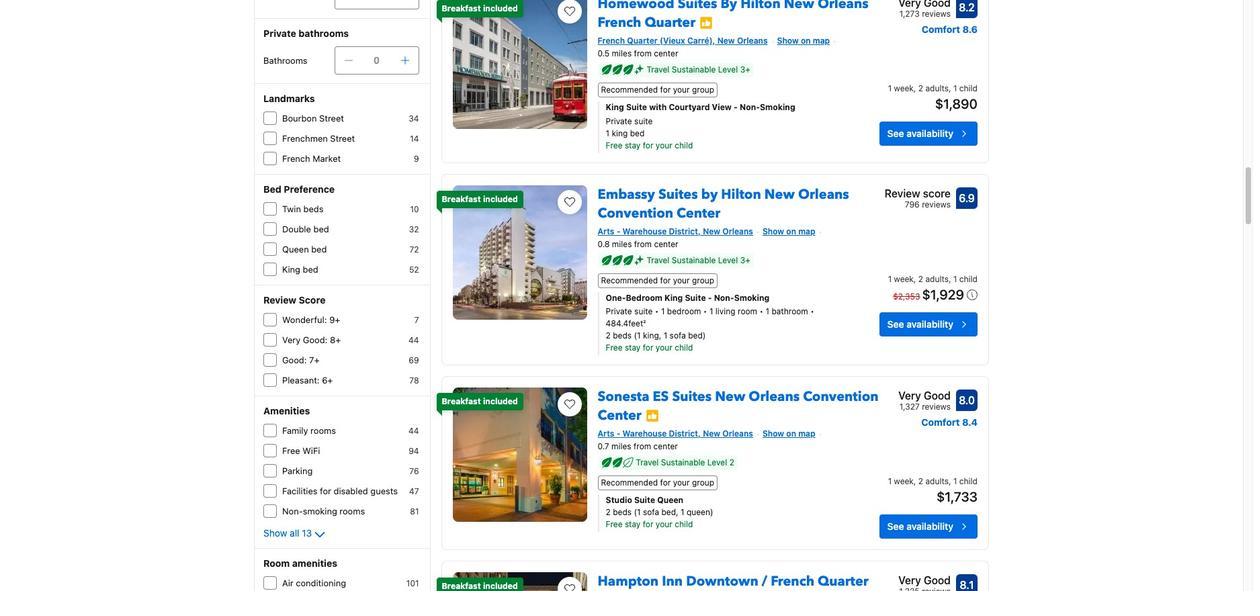 Task type: vqa. For each thing, say whether or not it's contained in the screenshot.
(1 in Studio Suite Queen 2 beds (1 sofa bed, 1 queen) Free stay for your child
yes



Task type: describe. For each thing, give the bounding box(es) containing it.
amenities
[[292, 558, 338, 569]]

for inside one-bedroom king suite - non-smoking private suite • 1 bedroom • 1 living room • 1 bathroom • 484.4feet² 2 beds (1 king, 1 sofa bed) free stay for your child
[[643, 343, 654, 353]]

sonesta es suites new orleans convention center
[[598, 388, 879, 425]]

14
[[410, 134, 419, 144]]

0.8
[[598, 239, 610, 249]]

$2,353
[[894, 292, 921, 302]]

reviews for good
[[922, 402, 951, 412]]

3+ for french quarter (vieux carré), new orleans
[[741, 64, 751, 74]]

travel sustainable level 3+ for 0.8 miles from center
[[647, 255, 751, 265]]

non- inside one-bedroom king suite - non-smoking private suite • 1 bedroom • 1 living room • 1 bathroom • 484.4feet² 2 beds (1 king, 1 sofa bed) free stay for your child
[[714, 293, 735, 303]]

bedroom
[[626, 293, 663, 303]]

travel sustainable level 2
[[636, 457, 735, 468]]

bed for double bed
[[314, 224, 329, 235]]

convention inside sonesta es suites new orleans convention center
[[803, 388, 879, 406]]

arts - warehouse district, new orleans for 0.7 miles from center
[[598, 429, 754, 439]]

scored 8.2 element
[[957, 0, 978, 18]]

sustainable for es
[[661, 457, 706, 468]]

this property is part of our preferred partner program. it's committed to providing excellent service and good value. it'll pay us a higher commission if you make a booking. image for suites
[[700, 16, 713, 30]]

2 for 1 week , 2 adults , 1 child
[[919, 274, 924, 284]]

room amenities
[[264, 558, 338, 569]]

9
[[414, 154, 419, 164]]

courtyard
[[669, 102, 710, 112]]

downtown
[[686, 572, 759, 591]]

see availability for homewood suites by hilton new orleans french quarter
[[888, 127, 954, 139]]

room
[[738, 306, 758, 316]]

very good element for convention
[[899, 388, 951, 404]]

adults for sonesta es suites new orleans convention center
[[926, 476, 949, 486]]

smoking
[[303, 506, 337, 517]]

2 see availability from the top
[[888, 318, 954, 330]]

bed)
[[688, 331, 706, 341]]

child inside 1 week , 2 adults , 1 child $1,890
[[960, 83, 978, 93]]

2 for 1 week , 2 adults , 1 child $1,890
[[919, 83, 924, 93]]

one-
[[606, 293, 626, 303]]

suite inside one-bedroom king suite - non-smoking private suite • 1 bedroom • 1 living room • 1 bathroom • 484.4feet² 2 beds (1 king, 1 sofa bed) free stay for your child
[[685, 293, 706, 303]]

pleasant:
[[282, 375, 320, 386]]

for inside studio suite queen 2 beds (1 sofa bed, 1 queen) free stay for your child
[[643, 519, 654, 529]]

for up bedroom
[[661, 275, 671, 285]]

with
[[649, 102, 667, 112]]

free wifi
[[282, 446, 320, 456]]

recommended for sonesta es suites new orleans convention center
[[601, 478, 658, 488]]

on for new
[[801, 35, 811, 46]]

private bathrooms
[[264, 28, 349, 39]]

center for suites
[[654, 48, 679, 58]]

hampton
[[598, 572, 659, 591]]

sonesta es suites new orleans convention center link
[[598, 382, 879, 425]]

1 reviews from the top
[[922, 9, 951, 19]]

1 vertical spatial sustainable
[[672, 255, 716, 265]]

view
[[712, 102, 732, 112]]

8.6
[[963, 23, 978, 35]]

0 vertical spatial private
[[264, 28, 296, 39]]

8.4
[[963, 417, 978, 428]]

child inside the king suite with courtyard view - non-smoking private suite 1 king bed free stay for your child
[[675, 140, 693, 150]]

sonesta
[[598, 388, 650, 406]]

landmarks
[[264, 93, 315, 104]]

/
[[762, 572, 768, 591]]

recommended for your group for homewood
[[601, 84, 715, 94]]

8+
[[330, 335, 341, 346]]

included for 0.5 miles from center
[[483, 3, 518, 13]]

non- inside the king suite with courtyard view - non-smoking private suite 1 king bed free stay for your child
[[740, 102, 760, 112]]

wonderful: 9+
[[282, 315, 341, 325]]

quarter inside the hampton inn downtown / french quarter area
[[818, 572, 869, 591]]

conditioning
[[296, 578, 346, 589]]

2 recommended for your group from the top
[[601, 275, 715, 285]]

see availability for sonesta es suites new orleans convention center
[[888, 521, 954, 532]]

breakfast included for 0.7 miles from center
[[442, 396, 518, 407]]

4 • from the left
[[811, 306, 815, 316]]

1 vertical spatial map
[[799, 226, 816, 237]]

for up with
[[661, 84, 671, 94]]

(1 inside studio suite queen 2 beds (1 sofa bed, 1 queen) free stay for your child
[[634, 507, 641, 517]]

from for sonesta
[[634, 441, 652, 451]]

81
[[410, 507, 419, 517]]

1 vertical spatial miles
[[612, 239, 632, 249]]

from for homewood
[[634, 48, 652, 58]]

your inside studio suite queen 2 beds (1 sofa bed, 1 queen) free stay for your child
[[656, 519, 673, 529]]

- inside one-bedroom king suite - non-smoking private suite • 1 bedroom • 1 living room • 1 bathroom • 484.4feet² 2 beds (1 king, 1 sofa bed) free stay for your child
[[708, 293, 712, 303]]

child inside 1 week , 2 adults , 1 child $1,733
[[960, 476, 978, 486]]

studio
[[606, 495, 632, 505]]

2 vertical spatial non-
[[282, 506, 303, 517]]

studio suite queen 2 beds (1 sofa bed, 1 queen) free stay for your child
[[606, 495, 714, 529]]

stay inside one-bedroom king suite - non-smoking private suite • 1 bedroom • 1 living room • 1 bathroom • 484.4feet² 2 beds (1 king, 1 sofa bed) free stay for your child
[[625, 343, 641, 353]]

very for very good 1,327 reviews
[[899, 390, 922, 402]]

smoking inside one-bedroom king suite - non-smoking private suite • 1 bedroom • 1 living room • 1 bathroom • 484.4feet² 2 beds (1 king, 1 sofa bed) free stay for your child
[[735, 293, 770, 303]]

included for 0.8 miles from center
[[483, 194, 518, 204]]

1 horizontal spatial rooms
[[340, 506, 365, 517]]

very good element for orleans
[[899, 0, 951, 11]]

stay inside the king suite with courtyard view - non-smoking private suite 1 king bed free stay for your child
[[625, 140, 641, 150]]

2 adults from the top
[[926, 274, 949, 284]]

convention inside embassy suites by hilton new orleans convention center
[[598, 204, 674, 222]]

queen)
[[687, 507, 714, 517]]

$1,890
[[936, 96, 978, 111]]

warehouse for travel sustainable level 2
[[623, 429, 667, 439]]

included for 0.7 miles from center
[[483, 396, 518, 407]]

show for one-bedroom king suite - non-smoking private suite • 1 bedroom • 1 living room • 1 bathroom • 484.4feet² 2 beds (1 king, 1 sofa bed) free stay for your child
[[763, 226, 785, 237]]

recommended for your group for sonesta
[[601, 478, 715, 488]]

private inside one-bedroom king suite - non-smoking private suite • 1 bedroom • 1 living room • 1 bathroom • 484.4feet² 2 beds (1 king, 1 sofa bed) free stay for your child
[[606, 306, 632, 316]]

1 inside the king suite with courtyard view - non-smoking private suite 1 king bed free stay for your child
[[606, 128, 610, 138]]

area
[[598, 591, 628, 592]]

free inside the king suite with courtyard view - non-smoking private suite 1 king bed free stay for your child
[[606, 140, 623, 150]]

very for very good
[[899, 574, 922, 587]]

group for suites
[[692, 478, 715, 488]]

bed preference
[[264, 184, 335, 195]]

level for suites
[[708, 457, 728, 468]]

32
[[409, 225, 419, 235]]

french market
[[282, 153, 341, 164]]

0.7 miles from center
[[598, 441, 678, 451]]

your inside the king suite with courtyard view - non-smoking private suite 1 king bed free stay for your child
[[656, 140, 673, 150]]

484.4feet²
[[606, 318, 646, 329]]

13
[[302, 528, 312, 539]]

orleans inside homewood suites by hilton new orleans french quarter
[[818, 0, 869, 13]]

796
[[905, 200, 920, 210]]

pleasant: 6+
[[282, 375, 333, 386]]

bathrooms
[[299, 28, 349, 39]]

0 vertical spatial queen
[[282, 244, 309, 255]]

queen bed
[[282, 244, 327, 255]]

map for orleans
[[813, 35, 830, 46]]

bourbon
[[282, 113, 317, 124]]

room
[[264, 558, 290, 569]]

suite inside one-bedroom king suite - non-smoking private suite • 1 bedroom • 1 living room • 1 bathroom • 484.4feet² 2 beds (1 king, 1 sofa bed) free stay for your child
[[635, 306, 653, 316]]

new inside embassy suites by hilton new orleans convention center
[[765, 185, 795, 204]]

frenchmen street
[[282, 133, 355, 144]]

9+
[[330, 315, 341, 325]]

beds inside studio suite queen 2 beds (1 sofa bed, 1 queen) free stay for your child
[[613, 507, 632, 517]]

family rooms
[[282, 426, 336, 436]]

es
[[653, 388, 669, 406]]

your up courtyard
[[673, 84, 690, 94]]

see for sonesta es suites new orleans convention center
[[888, 521, 905, 532]]

breakfast for 0.8
[[442, 194, 481, 204]]

beds inside one-bedroom king suite - non-smoking private suite • 1 bedroom • 1 living room • 1 bathroom • 484.4feet² 2 beds (1 king, 1 sofa bed) free stay for your child
[[613, 331, 632, 341]]

2 for studio suite queen 2 beds (1 sofa bed, 1 queen) free stay for your child
[[606, 507, 611, 517]]

embassy suites by hilton new orleans convention center
[[598, 185, 850, 222]]

travel for homewood
[[647, 64, 670, 74]]

king suite with courtyard view - non-smoking link
[[606, 101, 833, 113]]

by
[[702, 185, 718, 204]]

suites for quarter
[[678, 0, 718, 13]]

on for orleans
[[787, 429, 797, 439]]

new inside homewood suites by hilton new orleans french quarter
[[784, 0, 815, 13]]

hampton inn downtown / french quarter area link
[[598, 567, 869, 592]]

0.5
[[598, 48, 610, 58]]

good for very good
[[924, 574, 951, 587]]

center inside embassy suites by hilton new orleans convention center
[[677, 204, 721, 222]]

child inside one-bedroom king suite - non-smoking private suite • 1 bedroom • 1 living room • 1 bathroom • 484.4feet² 2 beds (1 king, 1 sofa bed) free stay for your child
[[675, 343, 693, 353]]

by
[[721, 0, 738, 13]]

hilton for by
[[741, 0, 781, 13]]

preference
[[284, 184, 335, 195]]

hilton for by
[[721, 185, 762, 204]]

bourbon street
[[282, 113, 344, 124]]

your inside one-bedroom king suite - non-smoking private suite • 1 bedroom • 1 living room • 1 bathroom • 484.4feet² 2 beds (1 king, 1 sofa bed) free stay for your child
[[656, 343, 673, 353]]

very for very good: 8+
[[282, 335, 301, 346]]

47
[[409, 487, 419, 497]]

2 inside one-bedroom king suite - non-smoking private suite • 1 bedroom • 1 living room • 1 bathroom • 484.4feet² 2 beds (1 king, 1 sofa bed) free stay for your child
[[606, 331, 611, 341]]

center inside sonesta es suites new orleans convention center
[[598, 407, 642, 425]]

7
[[415, 315, 419, 325]]

0 vertical spatial beds
[[304, 204, 324, 214]]

king for king suite with courtyard view - non-smoking private suite 1 king bed free stay for your child
[[606, 102, 624, 112]]

comfort 8.6
[[922, 23, 978, 35]]

review score 796 reviews
[[885, 187, 951, 210]]

child up $1,929
[[960, 274, 978, 284]]

show all 13 button
[[264, 527, 328, 543]]

4 included from the top
[[483, 581, 518, 591]]

bed,
[[662, 507, 679, 517]]

bed inside the king suite with courtyard view - non-smoking private suite 1 king bed free stay for your child
[[630, 128, 645, 138]]

free inside one-bedroom king suite - non-smoking private suite • 1 bedroom • 1 living room • 1 bathroom • 484.4feet² 2 beds (1 king, 1 sofa bed) free stay for your child
[[606, 343, 623, 353]]

8.1
[[960, 579, 974, 591]]

1 vertical spatial from
[[634, 239, 652, 249]]

see availability link for homewood suites by hilton new orleans french quarter
[[880, 121, 978, 146]]

0 horizontal spatial rooms
[[311, 426, 336, 436]]

2 availability from the top
[[907, 318, 954, 330]]

76
[[410, 467, 419, 477]]

6.9
[[959, 192, 975, 204]]

bed
[[264, 184, 282, 195]]

adults for homewood suites by hilton new orleans french quarter
[[926, 83, 949, 93]]

very good
[[899, 574, 951, 587]]

free left wifi
[[282, 446, 300, 456]]

king for king bed
[[282, 264, 300, 275]]

1 vertical spatial on
[[787, 226, 797, 237]]

0.8 miles from center
[[598, 239, 679, 249]]



Task type: locate. For each thing, give the bounding box(es) containing it.
see
[[888, 127, 905, 139], [888, 318, 905, 330], [888, 521, 905, 532]]

2 44 from the top
[[409, 426, 419, 436]]

embassy suites by hilton new orleans convention center link
[[598, 180, 850, 222]]

1 vertical spatial travel
[[647, 255, 670, 265]]

homewood suites by hilton new orleans french quarter
[[598, 0, 869, 31]]

this property is part of our preferred partner program. it's committed to providing excellent service and good value. it'll pay us a higher commission if you make a booking. image for es
[[646, 410, 659, 423]]

3 very good element from the top
[[899, 572, 951, 589]]

0 vertical spatial reviews
[[922, 9, 951, 19]]

map
[[813, 35, 830, 46], [799, 226, 816, 237], [799, 429, 816, 439]]

0 vertical spatial king
[[606, 102, 624, 112]]

suites right es
[[673, 388, 712, 406]]

center down by on the top
[[677, 204, 721, 222]]

suite inside the king suite with courtyard view - non-smoking private suite 1 king bed free stay for your child
[[635, 116, 653, 126]]

sofa left bed)
[[670, 331, 686, 341]]

level for by
[[719, 64, 738, 74]]

twin
[[282, 204, 301, 214]]

king inside one-bedroom king suite - non-smoking private suite • 1 bedroom • 1 living room • 1 bathroom • 484.4feet² 2 beds (1 king, 1 sofa bed) free stay for your child
[[665, 293, 683, 303]]

suites inside sonesta es suites new orleans convention center
[[673, 388, 712, 406]]

reviews
[[922, 9, 951, 19], [922, 200, 951, 210], [922, 402, 951, 412]]

review for score
[[885, 187, 921, 200]]

2 vertical spatial sustainable
[[661, 457, 706, 468]]

2 vertical spatial private
[[606, 306, 632, 316]]

map for convention
[[799, 429, 816, 439]]

score
[[299, 294, 326, 306]]

0 vertical spatial see availability
[[888, 127, 954, 139]]

level up view
[[719, 64, 738, 74]]

queen down double
[[282, 244, 309, 255]]

this property is part of our preferred partner program. it's committed to providing excellent service and good value. it'll pay us a higher commission if you make a booking. image up carré),
[[700, 16, 713, 30]]

child down courtyard
[[675, 140, 693, 150]]

review left score
[[885, 187, 921, 200]]

embassy suites by hilton new orleans convention center image
[[453, 185, 587, 320]]

2 down studio
[[606, 507, 611, 517]]

show down homewood suites by hilton new orleans french quarter
[[777, 35, 799, 46]]

2 district, from the top
[[669, 429, 701, 439]]

see availability down 1 week , 2 adults , 1 child $1,733
[[888, 521, 954, 532]]

good left scored 8.1 element
[[924, 574, 951, 587]]

guests
[[371, 486, 398, 497]]

1 vertical spatial center
[[598, 407, 642, 425]]

1 horizontal spatial sofa
[[670, 331, 686, 341]]

0 vertical spatial recommended for your group
[[601, 84, 715, 94]]

show left all
[[264, 528, 287, 539]]

homewood
[[598, 0, 675, 13]]

suites inside homewood suites by hilton new orleans french quarter
[[678, 0, 718, 13]]

8.0
[[959, 394, 975, 407]]

1 horizontal spatial center
[[677, 204, 721, 222]]

(vieux
[[660, 35, 686, 46]]

hilton right by on the top
[[721, 185, 762, 204]]

78
[[410, 376, 419, 386]]

sofa inside one-bedroom king suite - non-smoking private suite • 1 bedroom • 1 living room • 1 bathroom • 484.4feet² 2 beds (1 king, 1 sofa bed) free stay for your child
[[670, 331, 686, 341]]

0 vertical spatial miles
[[612, 48, 632, 58]]

child down bed)
[[675, 343, 693, 353]]

1,273 reviews
[[900, 9, 951, 19]]

1 vertical spatial suites
[[659, 185, 698, 204]]

0 vertical spatial 3+
[[741, 64, 751, 74]]

convention
[[598, 204, 674, 222], [803, 388, 879, 406]]

101
[[407, 579, 419, 589]]

travel sustainable level 3+ up one-bedroom king suite - non-smoking link
[[647, 255, 751, 265]]

group
[[692, 84, 715, 94], [692, 275, 715, 285], [692, 478, 715, 488]]

one-bedroom king suite - non-smoking private suite • 1 bedroom • 1 living room • 1 bathroom • 484.4feet² 2 beds (1 king, 1 sofa bed) free stay for your child
[[606, 293, 815, 353]]

miles for sonesta es suites new orleans convention center
[[612, 441, 632, 451]]

from
[[634, 48, 652, 58], [634, 239, 652, 249], [634, 441, 652, 451]]

very good element up comfort 8.6
[[899, 0, 951, 11]]

4 breakfast included from the top
[[442, 581, 518, 591]]

availability for homewood suites by hilton new orleans french quarter
[[907, 127, 954, 139]]

travel for sonesta
[[636, 457, 659, 468]]

very good: 8+
[[282, 335, 341, 346]]

comfort for homewood suites by hilton new orleans french quarter
[[922, 23, 961, 35]]

breakfast included for 0.5 miles from center
[[442, 3, 518, 13]]

french
[[598, 13, 642, 31], [598, 35, 625, 46], [282, 153, 310, 164], [771, 572, 815, 591]]

good for very good 1,327 reviews
[[924, 390, 951, 402]]

2 good from the top
[[924, 574, 951, 587]]

your up bedroom
[[673, 275, 690, 285]]

2 breakfast from the top
[[442, 194, 481, 204]]

bed right king
[[630, 128, 645, 138]]

travel sustainable level 3+
[[647, 64, 751, 74], [647, 255, 751, 265]]

1 week from the top
[[894, 83, 914, 93]]

52
[[409, 265, 419, 275]]

suites for center
[[659, 185, 698, 204]]

stay inside studio suite queen 2 beds (1 sofa bed, 1 queen) free stay for your child
[[625, 519, 641, 529]]

level up studio suite queen link
[[708, 457, 728, 468]]

1 vertical spatial comfort
[[922, 417, 960, 428]]

new inside sonesta es suites new orleans convention center
[[715, 388, 746, 406]]

good up comfort 8.4
[[924, 390, 951, 402]]

scored 8.0 element
[[957, 390, 978, 411]]

queen inside studio suite queen 2 beds (1 sofa bed, 1 queen) free stay for your child
[[658, 495, 684, 505]]

sustainable for suites
[[672, 64, 716, 74]]

facilities for disabled guests
[[282, 486, 398, 497]]

arts for 0.8
[[598, 226, 615, 237]]

warehouse up 0.7 miles from center
[[623, 429, 667, 439]]

very good element up comfort 8.4
[[899, 388, 951, 404]]

hilton right the by
[[741, 0, 781, 13]]

quarter inside homewood suites by hilton new orleans french quarter
[[645, 13, 696, 31]]

from right 0.5
[[634, 48, 652, 58]]

3 reviews from the top
[[922, 402, 951, 412]]

adults up $1,929
[[926, 274, 949, 284]]

for up hampton
[[643, 519, 654, 529]]

2 vertical spatial suites
[[673, 388, 712, 406]]

private down one-
[[606, 306, 632, 316]]

street up the market
[[330, 133, 355, 144]]

2 see availability link from the top
[[880, 312, 978, 337]]

2 see from the top
[[888, 318, 905, 330]]

1 recommended for your group from the top
[[601, 84, 715, 94]]

your down travel sustainable level 2
[[673, 478, 690, 488]]

2 vertical spatial very good element
[[899, 572, 951, 589]]

2 vertical spatial king
[[665, 293, 683, 303]]

2 vertical spatial recommended
[[601, 478, 658, 488]]

show on map for new
[[777, 35, 830, 46]]

very good element
[[899, 0, 951, 11], [899, 388, 951, 404], [899, 572, 951, 589]]

1,327
[[900, 402, 920, 412]]

free down king
[[606, 140, 623, 150]]

1 vertical spatial 44
[[409, 426, 419, 436]]

availability down $1,929
[[907, 318, 954, 330]]

72
[[410, 245, 419, 255]]

$1,929
[[923, 287, 965, 302]]

arts - warehouse district, new orleans up 0.8 miles from center
[[598, 226, 754, 237]]

2 vertical spatial center
[[654, 441, 678, 451]]

0 vertical spatial sustainable
[[672, 64, 716, 74]]

quarter
[[645, 13, 696, 31], [627, 35, 658, 46], [818, 572, 869, 591]]

wifi
[[303, 446, 320, 456]]

1 vertical spatial see availability
[[888, 318, 954, 330]]

44
[[409, 335, 419, 346], [409, 426, 419, 436]]

center up bedroom
[[654, 239, 679, 249]]

0.5 miles from center
[[598, 48, 679, 58]]

child up $1,733
[[960, 476, 978, 486]]

private inside the king suite with courtyard view - non-smoking private suite 1 king bed free stay for your child
[[606, 116, 632, 126]]

show on map for orleans
[[763, 429, 816, 439]]

1 vertical spatial private
[[606, 116, 632, 126]]

child inside studio suite queen 2 beds (1 sofa bed, 1 queen) free stay for your child
[[675, 519, 693, 529]]

bathroom
[[772, 306, 809, 316]]

1 vertical spatial arts
[[598, 429, 615, 439]]

suites left the by
[[678, 0, 718, 13]]

1 vertical spatial week
[[894, 274, 914, 284]]

2 for 1 week , 2 adults , 1 child $1,733
[[919, 476, 924, 486]]

orleans inside sonesta es suites new orleans convention center
[[749, 388, 800, 406]]

suite
[[626, 102, 647, 112], [685, 293, 706, 303], [635, 495, 656, 505]]

see availability link for sonesta es suites new orleans convention center
[[880, 515, 978, 539]]

air conditioning
[[282, 578, 346, 589]]

week for sonesta es suites new orleans convention center
[[894, 476, 914, 486]]

1 week , 2 adults , 1 child $1,733
[[888, 476, 978, 505]]

1 see availability from the top
[[888, 127, 954, 139]]

suite for suites
[[626, 102, 647, 112]]

1 arts from the top
[[598, 226, 615, 237]]

2 group from the top
[[692, 275, 715, 285]]

3 see availability link from the top
[[880, 515, 978, 539]]

1 vertical spatial level
[[719, 255, 738, 265]]

miles right 0.8
[[612, 239, 632, 249]]

1 see from the top
[[888, 127, 905, 139]]

1 vertical spatial recommended
[[601, 275, 658, 285]]

1 good from the top
[[924, 390, 951, 402]]

0 vertical spatial convention
[[598, 204, 674, 222]]

free down studio
[[606, 519, 623, 529]]

1 vertical spatial this property is part of our preferred partner program. it's committed to providing excellent service and good value. it'll pay us a higher commission if you make a booking. image
[[646, 410, 659, 423]]

reviews right 796
[[922, 200, 951, 210]]

air
[[282, 578, 294, 589]]

reviews inside review score 796 reviews
[[922, 200, 951, 210]]

0 horizontal spatial queen
[[282, 244, 309, 255]]

very good element left scored 8.1 element
[[899, 572, 951, 589]]

2 vertical spatial on
[[787, 429, 797, 439]]

show inside dropdown button
[[264, 528, 287, 539]]

beds down studio
[[613, 507, 632, 517]]

bed for king bed
[[303, 264, 318, 275]]

review inside review score 796 reviews
[[885, 187, 921, 200]]

2 reviews from the top
[[922, 200, 951, 210]]

suites inside embassy suites by hilton new orleans convention center
[[659, 185, 698, 204]]

comfort for sonesta es suites new orleans convention center
[[922, 417, 960, 428]]

orleans inside embassy suites by hilton new orleans convention center
[[799, 185, 850, 204]]

bed right double
[[314, 224, 329, 235]]

availability
[[907, 127, 954, 139], [907, 318, 954, 330], [907, 521, 954, 532]]

0 horizontal spatial king
[[282, 264, 300, 275]]

1,273
[[900, 9, 920, 19]]

44 for very good: 8+
[[409, 335, 419, 346]]

travel down 0.7 miles from center
[[636, 457, 659, 468]]

reviews up comfort 8.4
[[922, 402, 951, 412]]

suite down with
[[635, 116, 653, 126]]

1 vertical spatial warehouse
[[623, 429, 667, 439]]

for
[[661, 84, 671, 94], [643, 140, 654, 150], [661, 275, 671, 285], [643, 343, 654, 353], [661, 478, 671, 488], [320, 486, 331, 497], [643, 519, 654, 529]]

inn
[[662, 572, 683, 591]]

scored 8.1 element
[[957, 574, 978, 592]]

wonderful:
[[282, 315, 327, 325]]

homewood suites by hilton new orleans french quarter link
[[598, 0, 869, 31]]

2 for travel sustainable level 2
[[730, 457, 735, 468]]

twin beds
[[282, 204, 324, 214]]

4 breakfast from the top
[[442, 581, 481, 591]]

1 horizontal spatial queen
[[658, 495, 684, 505]]

• right room
[[760, 306, 764, 316]]

see availability
[[888, 127, 954, 139], [888, 318, 954, 330], [888, 521, 954, 532]]

0 horizontal spatial review
[[264, 294, 297, 306]]

0 vertical spatial show on map
[[777, 35, 830, 46]]

all
[[290, 528, 300, 539]]

1 vertical spatial show on map
[[763, 226, 816, 237]]

travel down 0.8 miles from center
[[647, 255, 670, 265]]

0 horizontal spatial this property is part of our preferred partner program. it's committed to providing excellent service and good value. it'll pay us a higher commission if you make a booking. image
[[646, 410, 659, 423]]

french inside the hampton inn downtown / french quarter area
[[771, 572, 815, 591]]

your down the king,
[[656, 343, 673, 353]]

1 horizontal spatial this property is part of our preferred partner program. it's committed to providing excellent service and good value. it'll pay us a higher commission if you make a booking. image
[[700, 16, 713, 30]]

2 travel sustainable level 3+ from the top
[[647, 255, 751, 265]]

1 vertical spatial quarter
[[627, 35, 658, 46]]

2 vertical spatial show on map
[[763, 429, 816, 439]]

king inside the king suite with courtyard view - non-smoking private suite 1 king bed free stay for your child
[[606, 102, 624, 112]]

0 vertical spatial on
[[801, 35, 811, 46]]

week inside 1 week , 2 adults , 1 child $1,733
[[894, 476, 914, 486]]

0 vertical spatial travel sustainable level 3+
[[647, 64, 751, 74]]

center for es
[[654, 441, 678, 451]]

availability for sonesta es suites new orleans convention center
[[907, 521, 954, 532]]

0 horizontal spatial non-
[[282, 506, 303, 517]]

1 arts - warehouse district, new orleans from the top
[[598, 226, 754, 237]]

(1 inside one-bedroom king suite - non-smoking private suite • 1 bedroom • 1 living room • 1 bathroom • 484.4feet² 2 beds (1 king, 1 sofa bed) free stay for your child
[[634, 331, 641, 341]]

frenchmen
[[282, 133, 328, 144]]

2 suite from the top
[[635, 306, 653, 316]]

orleans
[[818, 0, 869, 13], [737, 35, 768, 46], [799, 185, 850, 204], [723, 226, 754, 237], [749, 388, 800, 406], [723, 429, 754, 439]]

see availability down $2,353
[[888, 318, 954, 330]]

very good 1,327 reviews
[[899, 390, 951, 412]]

for down travel sustainable level 2
[[661, 478, 671, 488]]

suite
[[635, 116, 653, 126], [635, 306, 653, 316]]

1 vertical spatial see
[[888, 318, 905, 330]]

reviews for score
[[922, 200, 951, 210]]

1 horizontal spatial convention
[[803, 388, 879, 406]]

1 • from the left
[[655, 306, 659, 316]]

0 vertical spatial this property is part of our preferred partner program. it's committed to providing excellent service and good value. it'll pay us a higher commission if you make a booking. image
[[700, 16, 713, 30]]

6+
[[322, 375, 333, 386]]

group up studio suite queen link
[[692, 478, 715, 488]]

2 arts from the top
[[598, 429, 615, 439]]

beds
[[304, 204, 324, 214], [613, 331, 632, 341], [613, 507, 632, 517]]

suite for es
[[635, 495, 656, 505]]

very inside very good 1,327 reviews
[[899, 390, 922, 402]]

see for homewood suites by hilton new orleans french quarter
[[888, 127, 905, 139]]

0 vertical spatial non-
[[740, 102, 760, 112]]

district, for 0.7 miles from center
[[669, 429, 701, 439]]

child down bed,
[[675, 519, 693, 529]]

french quarter (vieux carré), new orleans
[[598, 35, 768, 46]]

see down $2,353
[[888, 318, 905, 330]]

hilton inside embassy suites by hilton new orleans convention center
[[721, 185, 762, 204]]

0 vertical spatial good:
[[303, 335, 328, 346]]

see availability link down $1,929
[[880, 312, 978, 337]]

suite inside the king suite with courtyard view - non-smoking private suite 1 king bed free stay for your child
[[626, 102, 647, 112]]

family
[[282, 426, 308, 436]]

1 breakfast from the top
[[442, 3, 481, 13]]

1 vertical spatial (1
[[634, 507, 641, 517]]

review for score
[[264, 294, 297, 306]]

show for studio suite queen 2 beds (1 sofa bed, 1 queen) free stay for your child
[[763, 429, 785, 439]]

0 vertical spatial review
[[885, 187, 921, 200]]

new
[[784, 0, 815, 13], [718, 35, 735, 46], [765, 185, 795, 204], [703, 226, 721, 237], [715, 388, 746, 406], [703, 429, 721, 439]]

king up king
[[606, 102, 624, 112]]

arts - warehouse district, new orleans up travel sustainable level 2
[[598, 429, 754, 439]]

1 vertical spatial this property is part of our preferred partner program. it's committed to providing excellent service and good value. it'll pay us a higher commission if you make a booking. image
[[646, 410, 659, 423]]

3 week from the top
[[894, 476, 914, 486]]

non-smoking rooms
[[282, 506, 365, 517]]

2 vertical spatial level
[[708, 457, 728, 468]]

show for king suite with courtyard view - non-smoking private suite 1 king bed free stay for your child
[[777, 35, 799, 46]]

1 included from the top
[[483, 3, 518, 13]]

comfort down 1,273 reviews
[[922, 23, 961, 35]]

2 vertical spatial travel
[[636, 457, 659, 468]]

2 • from the left
[[704, 306, 708, 316]]

0 vertical spatial good
[[924, 390, 951, 402]]

stay down king
[[625, 140, 641, 150]]

district, up travel sustainable level 2
[[669, 429, 701, 439]]

44 for family rooms
[[409, 426, 419, 436]]

3 breakfast from the top
[[442, 396, 481, 407]]

hilton inside homewood suites by hilton new orleans french quarter
[[741, 0, 781, 13]]

0 vertical spatial (1
[[634, 331, 641, 341]]

1 vertical spatial availability
[[907, 318, 954, 330]]

very up "good: 7+" at the bottom left
[[282, 335, 301, 346]]

3 adults from the top
[[926, 476, 949, 486]]

smoking inside the king suite with courtyard view - non-smoking private suite 1 king bed free stay for your child
[[760, 102, 796, 112]]

94
[[409, 446, 419, 456]]

0 vertical spatial from
[[634, 48, 652, 58]]

king suite with courtyard view - non-smoking private suite 1 king bed free stay for your child
[[606, 102, 796, 150]]

3+ for arts - warehouse district, new orleans
[[741, 255, 751, 265]]

0 vertical spatial week
[[894, 83, 914, 93]]

1 (1 from the top
[[634, 331, 641, 341]]

your down bed,
[[656, 519, 673, 529]]

1 stay from the top
[[625, 140, 641, 150]]

2 3+ from the top
[[741, 255, 751, 265]]

sustainable
[[672, 64, 716, 74], [672, 255, 716, 265], [661, 457, 706, 468]]

3 recommended for your group from the top
[[601, 478, 715, 488]]

good inside very good 1,327 reviews
[[924, 390, 951, 402]]

review up wonderful:
[[264, 294, 297, 306]]

level up one-bedroom king suite - non-smoking link
[[719, 255, 738, 265]]

1 district, from the top
[[669, 226, 701, 237]]

0 vertical spatial very
[[282, 335, 301, 346]]

king,
[[643, 331, 662, 341]]

2 vertical spatial adults
[[926, 476, 949, 486]]

1 adults from the top
[[926, 83, 949, 93]]

private up king
[[606, 116, 632, 126]]

scored 6.9 element
[[957, 187, 978, 209]]

center down (vieux
[[654, 48, 679, 58]]

beds down preference
[[304, 204, 324, 214]]

beds down 484.4feet²
[[613, 331, 632, 341]]

2 included from the top
[[483, 194, 518, 204]]

1 very good element from the top
[[899, 0, 951, 11]]

2 inside 1 week , 2 adults , 1 child $1,890
[[919, 83, 924, 93]]

2 vertical spatial group
[[692, 478, 715, 488]]

private up bathrooms on the top of page
[[264, 28, 296, 39]]

this property is part of our preferred partner program. it's committed to providing excellent service and good value. it'll pay us a higher commission if you make a booking. image
[[700, 16, 713, 30], [646, 410, 659, 423]]

1 vertical spatial beds
[[613, 331, 632, 341]]

street up the frenchmen street
[[319, 113, 344, 124]]

3 • from the left
[[760, 306, 764, 316]]

bed
[[630, 128, 645, 138], [314, 224, 329, 235], [311, 244, 327, 255], [303, 264, 318, 275]]

0 vertical spatial district,
[[669, 226, 701, 237]]

2 stay from the top
[[625, 343, 641, 353]]

2 vertical spatial miles
[[612, 441, 632, 451]]

1 vertical spatial queen
[[658, 495, 684, 505]]

for down the king,
[[643, 343, 654, 353]]

sonesta es suites new orleans convention center image
[[453, 388, 587, 522]]

your down with
[[656, 140, 673, 150]]

miles
[[612, 48, 632, 58], [612, 239, 632, 249], [612, 441, 632, 451]]

0 vertical spatial hilton
[[741, 0, 781, 13]]

3 included from the top
[[483, 396, 518, 407]]

on
[[801, 35, 811, 46], [787, 226, 797, 237], [787, 429, 797, 439]]

1 horizontal spatial review
[[885, 187, 921, 200]]

0 vertical spatial center
[[654, 48, 679, 58]]

• down bedroom
[[655, 306, 659, 316]]

homewood suites by hilton new orleans french quarter image
[[453, 0, 587, 129]]

2 comfort from the top
[[922, 417, 960, 428]]

see availability link down 1 week , 2 adults , 1 child $1,890
[[880, 121, 978, 146]]

bed down double bed
[[311, 244, 327, 255]]

2 arts - warehouse district, new orleans from the top
[[598, 429, 754, 439]]

for up non-smoking rooms
[[320, 486, 331, 497]]

free down 484.4feet²
[[606, 343, 623, 353]]

suite up bedroom
[[685, 293, 706, 303]]

2 recommended from the top
[[601, 275, 658, 285]]

1 horizontal spatial king
[[606, 102, 624, 112]]

suite left with
[[626, 102, 647, 112]]

street for bourbon street
[[319, 113, 344, 124]]

this property is part of our preferred partner program. it's committed to providing excellent service and good value. it'll pay us a higher commission if you make a booking. image for suites
[[700, 16, 713, 30]]

1 vertical spatial 3+
[[741, 255, 751, 265]]

1 vertical spatial recommended for your group
[[601, 275, 715, 285]]

1 vertical spatial convention
[[803, 388, 879, 406]]

2 up studio suite queen link
[[730, 457, 735, 468]]

0 vertical spatial warehouse
[[623, 226, 667, 237]]

2 up $2,353
[[919, 274, 924, 284]]

this property is part of our preferred partner program. it's committed to providing excellent service and good value. it'll pay us a higher commission if you make a booking. image
[[700, 16, 713, 30], [646, 410, 659, 423]]

bathrooms
[[264, 55, 308, 66]]

1 3+ from the top
[[741, 64, 751, 74]]

1 vertical spatial king
[[282, 264, 300, 275]]

3 availability from the top
[[907, 521, 954, 532]]

warehouse for travel sustainable level 3+
[[623, 226, 667, 237]]

facilities
[[282, 486, 318, 497]]

0 vertical spatial stay
[[625, 140, 641, 150]]

non-
[[740, 102, 760, 112], [714, 293, 735, 303], [282, 506, 303, 517]]

arts up 0.7
[[598, 429, 615, 439]]

3 see availability from the top
[[888, 521, 954, 532]]

1 week , 2 adults , 1 child
[[888, 274, 978, 284]]

•
[[655, 306, 659, 316], [704, 306, 708, 316], [760, 306, 764, 316], [811, 306, 815, 316]]

1 travel sustainable level 3+ from the top
[[647, 64, 751, 74]]

1 suite from the top
[[635, 116, 653, 126]]

arts - warehouse district, new orleans for 0.8 miles from center
[[598, 226, 754, 237]]

0 vertical spatial rooms
[[311, 426, 336, 436]]

2 week from the top
[[894, 274, 914, 284]]

free inside studio suite queen 2 beds (1 sofa bed, 1 queen) free stay for your child
[[606, 519, 623, 529]]

0 vertical spatial quarter
[[645, 13, 696, 31]]

french up 0.5
[[598, 35, 625, 46]]

2 inside 1 week , 2 adults , 1 child $1,733
[[919, 476, 924, 486]]

2 breakfast included from the top
[[442, 194, 518, 204]]

1 comfort from the top
[[922, 23, 961, 35]]

2 (1 from the top
[[634, 507, 641, 517]]

district,
[[669, 226, 701, 237], [669, 429, 701, 439]]

3 breakfast included from the top
[[442, 396, 518, 407]]

1 vertical spatial good
[[924, 574, 951, 587]]

0 vertical spatial see availability link
[[880, 121, 978, 146]]

for inside the king suite with courtyard view - non-smoking private suite 1 king bed free stay for your child
[[643, 140, 654, 150]]

1 vertical spatial center
[[654, 239, 679, 249]]

2 vertical spatial reviews
[[922, 402, 951, 412]]

amenities
[[264, 405, 310, 417]]

good: left 8+
[[303, 335, 328, 346]]

2 down comfort 8.4
[[919, 476, 924, 486]]

1 recommended from the top
[[601, 84, 658, 94]]

french inside homewood suites by hilton new orleans french quarter
[[598, 13, 642, 31]]

1 inside studio suite queen 2 beds (1 sofa bed, 1 queen) free stay for your child
[[681, 507, 685, 517]]

week for homewood suites by hilton new orleans french quarter
[[894, 83, 914, 93]]

rooms down disabled
[[340, 506, 365, 517]]

bed for queen bed
[[311, 244, 327, 255]]

1 breakfast included from the top
[[442, 3, 518, 13]]

review score element
[[885, 185, 951, 202]]

0.7
[[598, 441, 609, 451]]

2 inside studio suite queen 2 beds (1 sofa bed, 1 queen) free stay for your child
[[606, 507, 611, 517]]

1 vertical spatial see availability link
[[880, 312, 978, 337]]

2 vertical spatial stay
[[625, 519, 641, 529]]

1 vertical spatial good:
[[282, 355, 307, 366]]

0 vertical spatial smoking
[[760, 102, 796, 112]]

this property is part of our preferred partner program. it's committed to providing excellent service and good value. it'll pay us a higher commission if you make a booking. image for es
[[646, 410, 659, 423]]

2 vertical spatial from
[[634, 441, 652, 451]]

adults inside 1 week , 2 adults , 1 child $1,890
[[926, 83, 949, 93]]

2 vertical spatial map
[[799, 429, 816, 439]]

1 availability from the top
[[907, 127, 954, 139]]

1 group from the top
[[692, 84, 715, 94]]

group for by
[[692, 84, 715, 94]]

miles for homewood suites by hilton new orleans french quarter
[[612, 48, 632, 58]]

arts - warehouse district, new orleans
[[598, 226, 754, 237], [598, 429, 754, 439]]

0 vertical spatial 44
[[409, 335, 419, 346]]

travel sustainable level 3+ for 0.5 miles from center
[[647, 64, 751, 74]]

10
[[410, 204, 419, 214]]

comfort
[[922, 23, 961, 35], [922, 417, 960, 428]]

1 44 from the top
[[409, 335, 419, 346]]

center down sonesta
[[598, 407, 642, 425]]

smoking up room
[[735, 293, 770, 303]]

miles right 0.5
[[612, 48, 632, 58]]

3 group from the top
[[692, 478, 715, 488]]

3+ up one-bedroom king suite - non-smoking link
[[741, 255, 751, 265]]

recommended for homewood suites by hilton new orleans french quarter
[[601, 84, 658, 94]]

week inside 1 week , 2 adults , 1 child $1,890
[[894, 83, 914, 93]]

1 vertical spatial travel sustainable level 3+
[[647, 255, 751, 265]]

• down one-bedroom king suite - non-smoking link
[[704, 306, 708, 316]]

review
[[885, 187, 921, 200], [264, 294, 297, 306]]

adults up $1,890
[[926, 83, 949, 93]]

adults inside 1 week , 2 adults , 1 child $1,733
[[926, 476, 949, 486]]

(1 left bed,
[[634, 507, 641, 517]]

1 vertical spatial smoking
[[735, 293, 770, 303]]

0 horizontal spatial this property is part of our preferred partner program. it's committed to providing excellent service and good value. it'll pay us a higher commission if you make a booking. image
[[646, 410, 659, 423]]

1 see availability link from the top
[[880, 121, 978, 146]]

adults up $1,733
[[926, 476, 949, 486]]

- inside the king suite with courtyard view - non-smoking private suite 1 king bed free stay for your child
[[734, 102, 738, 112]]

availability down 1 week , 2 adults , 1 child $1,733
[[907, 521, 954, 532]]

availability down 1 week , 2 adults , 1 child $1,890
[[907, 127, 954, 139]]

1 vertical spatial group
[[692, 275, 715, 285]]

one-bedroom king suite - non-smoking link
[[606, 292, 833, 304]]

week
[[894, 83, 914, 93], [894, 274, 914, 284], [894, 476, 914, 486]]

34
[[409, 114, 419, 124]]

0 vertical spatial travel
[[647, 64, 670, 74]]

2 very good element from the top
[[899, 388, 951, 404]]

2 down comfort 8.6
[[919, 83, 924, 93]]

arts for 0.7
[[598, 429, 615, 439]]

3 stay from the top
[[625, 519, 641, 529]]

2 warehouse from the top
[[623, 429, 667, 439]]

suite inside studio suite queen 2 beds (1 sofa bed, 1 queen) free stay for your child
[[635, 495, 656, 505]]

score
[[923, 187, 951, 200]]

district, for 0.8 miles from center
[[669, 226, 701, 237]]

breakfast for 0.7
[[442, 396, 481, 407]]

1 warehouse from the top
[[623, 226, 667, 237]]

french down frenchmen
[[282, 153, 310, 164]]

recommended for your group up bedroom
[[601, 275, 715, 285]]

reviews inside very good 1,327 reviews
[[922, 402, 951, 412]]

street for frenchmen street
[[330, 133, 355, 144]]

disabled
[[334, 486, 368, 497]]

warehouse up 0.8 miles from center
[[623, 226, 667, 237]]

breakfast for 0.5
[[442, 3, 481, 13]]

3 see from the top
[[888, 521, 905, 532]]

breakfast included for 0.8 miles from center
[[442, 194, 518, 204]]

3 recommended from the top
[[601, 478, 658, 488]]

sofa inside studio suite queen 2 beds (1 sofa bed, 1 queen) free stay for your child
[[643, 507, 660, 517]]

double bed
[[282, 224, 329, 235]]



